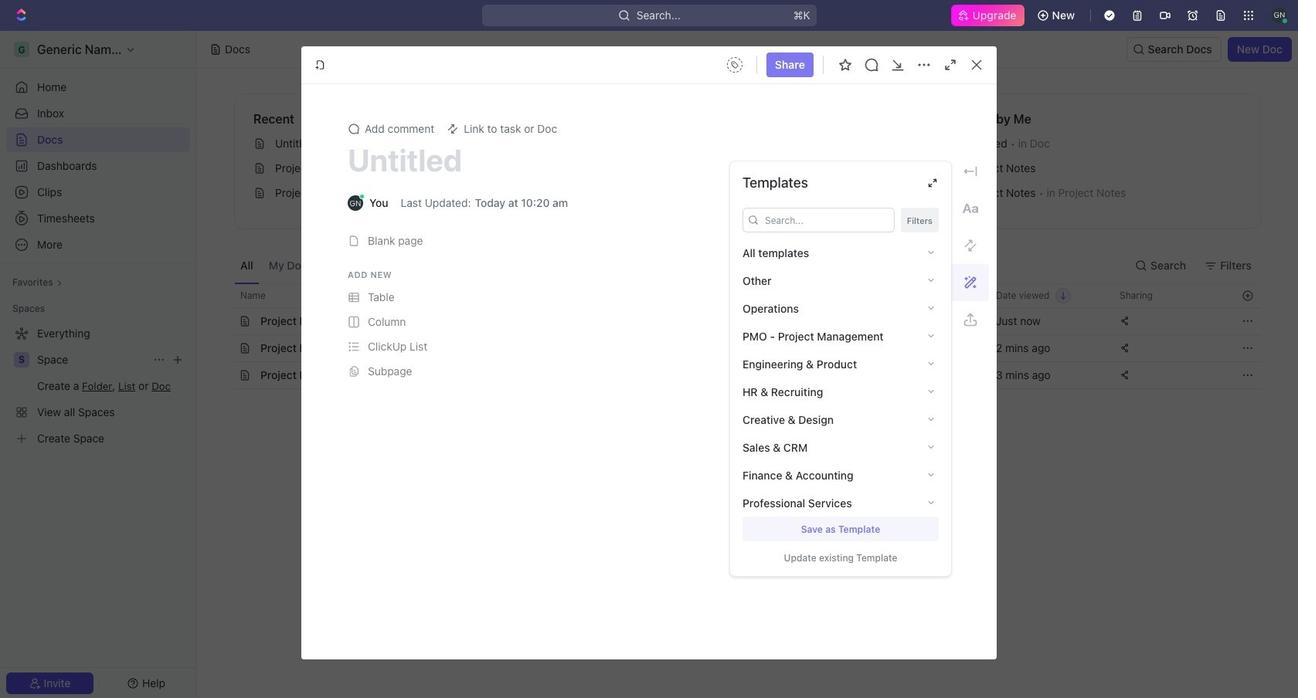 Task type: locate. For each thing, give the bounding box(es) containing it.
tab list
[[234, 247, 617, 284]]

table
[[217, 284, 1262, 390]]

3 row from the top
[[217, 335, 1262, 363]]

cell
[[217, 309, 234, 335], [864, 309, 987, 335], [217, 336, 234, 362], [217, 363, 234, 389], [864, 363, 987, 389]]

1 row from the top
[[217, 284, 1262, 309]]

row
[[217, 284, 1262, 309], [217, 308, 1262, 336], [217, 335, 1262, 363], [217, 362, 1262, 390]]

2 row from the top
[[217, 308, 1262, 336]]

column header
[[217, 284, 234, 309]]



Task type: describe. For each thing, give the bounding box(es) containing it.
sidebar navigation
[[0, 31, 197, 699]]

Search... text field
[[765, 209, 890, 232]]

no favorited docs image
[[717, 129, 779, 191]]

space, , element
[[14, 353, 29, 368]]

dropdown menu image
[[723, 53, 748, 77]]

4 row from the top
[[217, 362, 1262, 390]]



Task type: vqa. For each thing, say whether or not it's contained in the screenshot.
Sidebar navigation
yes



